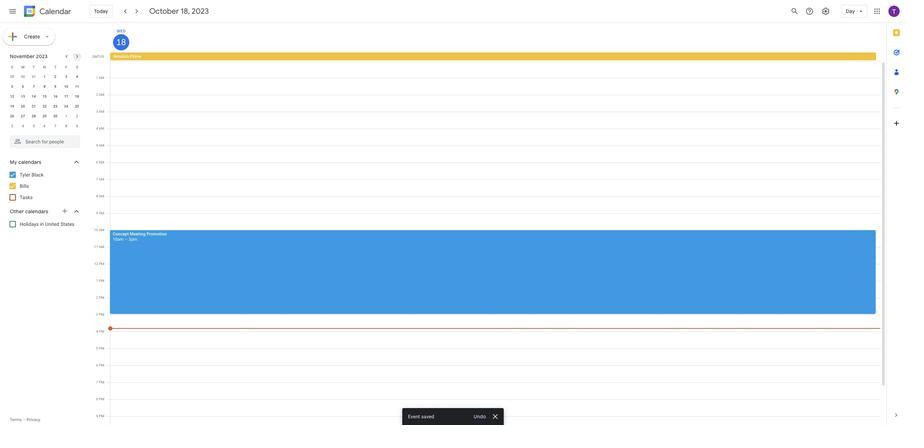 Task type: vqa. For each thing, say whether or not it's contained in the screenshot.


Task type: locate. For each thing, give the bounding box(es) containing it.
am for 9 am
[[99, 211, 104, 215]]

6 pm from the top
[[99, 347, 104, 350]]

8 up 9 pm
[[96, 397, 98, 401]]

day
[[847, 8, 856, 14]]

1 am from the top
[[99, 76, 104, 80]]

3 up 4 pm
[[96, 313, 98, 317]]

am down 4 am
[[99, 143, 104, 147]]

0 vertical spatial 12
[[10, 94, 14, 98]]

5 pm from the top
[[99, 330, 104, 334]]

wed
[[117, 29, 126, 33]]

– right terms link
[[23, 417, 26, 422]]

0 horizontal spatial 30
[[21, 75, 25, 79]]

my calendars
[[10, 159, 41, 165]]

am for 7 am
[[99, 177, 104, 181]]

am up 12 pm
[[99, 245, 104, 249]]

11 inside 18 'grid'
[[94, 245, 98, 249]]

pm down 4 pm
[[99, 347, 104, 350]]

tyler black
[[20, 172, 44, 178]]

november
[[10, 53, 35, 60]]

0 vertical spatial 30
[[21, 75, 25, 79]]

december 7 element
[[51, 122, 60, 130]]

am down 7 am
[[99, 194, 104, 198]]

7 for december 7 element
[[54, 124, 56, 128]]

calendars inside "dropdown button"
[[25, 208, 48, 215]]

privacy link
[[27, 417, 40, 422]]

1 horizontal spatial 12
[[94, 262, 98, 266]]

0 vertical spatial 29
[[10, 75, 14, 79]]

row group containing 29
[[7, 72, 82, 131]]

6 up 7 pm
[[96, 363, 98, 367]]

30 down 23 element in the top left of the page
[[53, 114, 57, 118]]

4 for december 4 element
[[22, 124, 24, 128]]

other calendars button
[[1, 206, 87, 217]]

12 inside the 12 element
[[10, 94, 14, 98]]

23
[[53, 104, 57, 108]]

18 down wed
[[116, 37, 126, 48]]

8 pm from the top
[[99, 380, 104, 384]]

calendars up in
[[25, 208, 48, 215]]

4 down 27 element
[[22, 124, 24, 128]]

3 for december 3 element
[[11, 124, 13, 128]]

4 up 5 pm
[[96, 330, 98, 334]]

8 for 8 am
[[96, 194, 98, 198]]

4 up 5 am
[[96, 127, 98, 130]]

1 vertical spatial 10
[[94, 228, 98, 232]]

2 am from the top
[[99, 93, 104, 97]]

30 for october 30 element
[[21, 75, 25, 79]]

pm up 5 pm
[[99, 330, 104, 334]]

– left 3pm
[[125, 237, 128, 242]]

pm up 9 pm
[[99, 397, 104, 401]]

0 horizontal spatial 12
[[10, 94, 14, 98]]

cell containing concept meeting promotion
[[108, 61, 881, 425]]

0 horizontal spatial t
[[33, 65, 35, 69]]

pm down '8 pm'
[[99, 414, 104, 418]]

am for 1 am
[[99, 76, 104, 80]]

9 pm from the top
[[99, 397, 104, 401]]

gmt-
[[92, 55, 100, 59]]

black
[[32, 172, 44, 178]]

12 inside 18 'grid'
[[94, 262, 98, 266]]

am for 11 am
[[99, 245, 104, 249]]

6 down 5 am
[[96, 160, 98, 164]]

8 down december 1 element at left top
[[65, 124, 67, 128]]

11 up 18 element
[[75, 85, 79, 88]]

17 element
[[62, 92, 70, 101]]

1 down 24 element
[[65, 114, 67, 118]]

29 left october 30 element
[[10, 75, 14, 79]]

29 element
[[40, 112, 49, 121]]

5 am
[[96, 143, 104, 147]]

pm up 7 pm
[[99, 363, 104, 367]]

3 down 26 element
[[11, 124, 13, 128]]

18 down 11 element
[[75, 94, 79, 98]]

row group
[[7, 72, 82, 131]]

11
[[75, 85, 79, 88], [94, 245, 98, 249]]

1 pm
[[96, 279, 104, 283]]

29 down 22 'element'
[[43, 114, 47, 118]]

1 for december 1 element at left top
[[65, 114, 67, 118]]

am for 5 am
[[99, 143, 104, 147]]

am for 6 am
[[99, 160, 104, 164]]

22 element
[[40, 102, 49, 111]]

t left 'f' at the top of page
[[54, 65, 56, 69]]

1 for 1 pm
[[96, 279, 98, 283]]

6 inside december 6 element
[[44, 124, 46, 128]]

1 t from the left
[[33, 65, 35, 69]]

calendars inside 'dropdown button'
[[18, 159, 41, 165]]

pm up '1 pm'
[[99, 262, 104, 266]]

row containing 19
[[7, 102, 82, 111]]

my calendars button
[[1, 157, 87, 168]]

tab list
[[887, 23, 907, 405]]

29
[[10, 75, 14, 79], [43, 114, 47, 118]]

22
[[43, 104, 47, 108]]

pm for 3 pm
[[99, 313, 104, 317]]

10 inside 18 'grid'
[[94, 228, 98, 232]]

11 am
[[94, 245, 104, 249]]

0 horizontal spatial 18
[[75, 94, 79, 98]]

5 down 4 pm
[[96, 347, 98, 350]]

12 up 19
[[10, 94, 14, 98]]

20 element
[[19, 102, 27, 111]]

7 am from the top
[[99, 177, 104, 181]]

calendars up "tyler black"
[[18, 159, 41, 165]]

in
[[40, 221, 44, 227]]

1 vertical spatial 18
[[75, 94, 79, 98]]

4 am from the top
[[99, 127, 104, 130]]

9 up the 10 am
[[96, 211, 98, 215]]

10 element
[[62, 82, 70, 91]]

3 am from the top
[[99, 110, 104, 114]]

9 am from the top
[[99, 211, 104, 215]]

bills
[[20, 183, 29, 189]]

am up 8 am
[[99, 177, 104, 181]]

1 horizontal spatial 30
[[53, 114, 57, 118]]

9 for 9 am
[[96, 211, 98, 215]]

6 for 6 pm
[[96, 363, 98, 367]]

9 down december 2 element
[[76, 124, 78, 128]]

3 down 2 am
[[96, 110, 98, 114]]

10 am
[[94, 228, 104, 232]]

am up 2 am
[[99, 76, 104, 80]]

cell
[[108, 61, 881, 425]]

1 horizontal spatial 10
[[94, 228, 98, 232]]

2 up 16 on the top
[[54, 75, 56, 79]]

– inside concept meeting promotion 10am – 3pm
[[125, 237, 128, 242]]

0 horizontal spatial s
[[11, 65, 13, 69]]

1 horizontal spatial –
[[125, 237, 128, 242]]

pm for 5 pm
[[99, 347, 104, 350]]

am up 3 am
[[99, 93, 104, 97]]

1 s from the left
[[11, 65, 13, 69]]

0 vertical spatial 10
[[64, 85, 68, 88]]

16
[[53, 94, 57, 98]]

2023 right 18,
[[192, 6, 209, 16]]

6
[[22, 85, 24, 88], [44, 124, 46, 128], [96, 160, 98, 164], [96, 363, 98, 367]]

s
[[11, 65, 13, 69], [76, 65, 78, 69]]

10 am from the top
[[99, 228, 104, 232]]

Search for people text field
[[14, 135, 76, 148]]

23 element
[[51, 102, 60, 111]]

s up october 29 element
[[11, 65, 13, 69]]

1 vertical spatial 29
[[43, 114, 47, 118]]

18 inside wed 18
[[116, 37, 126, 48]]

4 pm from the top
[[99, 313, 104, 317]]

1 horizontal spatial 2023
[[192, 6, 209, 16]]

s right 'f' at the top of page
[[76, 65, 78, 69]]

pm up 4 pm
[[99, 313, 104, 317]]

0 vertical spatial –
[[125, 237, 128, 242]]

december 8 element
[[62, 122, 70, 130]]

t up 31
[[33, 65, 35, 69]]

1 vertical spatial 11
[[94, 245, 98, 249]]

2 down 25 element
[[76, 114, 78, 118]]

31
[[32, 75, 36, 79]]

united
[[45, 221, 59, 227]]

2 pm from the top
[[99, 279, 104, 283]]

t
[[33, 65, 35, 69], [54, 65, 56, 69]]

wed 18
[[116, 29, 126, 48]]

4 for 4 pm
[[96, 330, 98, 334]]

am down 5 am
[[99, 160, 104, 164]]

cell inside 18 'grid'
[[108, 61, 881, 425]]

0 horizontal spatial 29
[[10, 75, 14, 79]]

21 element
[[30, 102, 38, 111]]

3 pm from the top
[[99, 296, 104, 300]]

0 vertical spatial 11
[[75, 85, 79, 88]]

16 element
[[51, 92, 60, 101]]

6 am from the top
[[99, 160, 104, 164]]

7 up 8 am
[[96, 177, 98, 181]]

8 up 15
[[44, 85, 46, 88]]

0 horizontal spatial 11
[[75, 85, 79, 88]]

8 inside december 8 element
[[65, 124, 67, 128]]

8 for 8 pm
[[96, 397, 98, 401]]

pm down '1 pm'
[[99, 296, 104, 300]]

12
[[10, 94, 14, 98], [94, 262, 98, 266]]

row containing 26
[[7, 111, 82, 121]]

1 horizontal spatial 11
[[94, 245, 98, 249]]

saved
[[422, 414, 434, 420]]

november 2023 grid
[[7, 62, 82, 131]]

pm down 6 pm
[[99, 380, 104, 384]]

6 down 29 element
[[44, 124, 46, 128]]

event
[[408, 414, 420, 420]]

2 down '1 pm'
[[96, 296, 98, 300]]

1 pm from the top
[[99, 262, 104, 266]]

am down 9 am
[[99, 228, 104, 232]]

wednesday, october 18, today element
[[113, 34, 129, 50]]

am up 5 am
[[99, 127, 104, 130]]

1 vertical spatial 30
[[53, 114, 57, 118]]

calendar
[[39, 7, 71, 16]]

7 down 6 pm
[[96, 380, 98, 384]]

december 9 element
[[73, 122, 81, 130]]

am for 4 am
[[99, 127, 104, 130]]

0 vertical spatial 18
[[116, 37, 126, 48]]

pm up 2 pm
[[99, 279, 104, 283]]

1 vertical spatial calendars
[[25, 208, 48, 215]]

1 horizontal spatial t
[[54, 65, 56, 69]]

5 am from the top
[[99, 143, 104, 147]]

row containing 3
[[7, 121, 82, 131]]

2023 up w
[[36, 53, 48, 60]]

tasks
[[20, 195, 33, 200]]

8 am from the top
[[99, 194, 104, 198]]

13 element
[[19, 92, 27, 101]]

2 am
[[96, 93, 104, 97]]

calendar heading
[[38, 7, 71, 16]]

row containing concept meeting promotion
[[107, 61, 881, 425]]

30 for "30" element
[[53, 114, 57, 118]]

1 up 2 am
[[96, 76, 98, 80]]

10 pm from the top
[[99, 414, 104, 418]]

privacy
[[27, 417, 40, 422]]

None search field
[[0, 133, 87, 148]]

10
[[64, 85, 68, 88], [94, 228, 98, 232]]

14
[[32, 94, 36, 98]]

1 vertical spatial –
[[23, 417, 26, 422]]

0 vertical spatial calendars
[[18, 159, 41, 165]]

9 up 16 on the top
[[54, 85, 56, 88]]

today
[[94, 8, 108, 14]]

0 horizontal spatial 10
[[64, 85, 68, 88]]

pm
[[99, 262, 104, 266], [99, 279, 104, 283], [99, 296, 104, 300], [99, 313, 104, 317], [99, 330, 104, 334], [99, 347, 104, 350], [99, 363, 104, 367], [99, 380, 104, 384], [99, 397, 104, 401], [99, 414, 104, 418]]

3 am
[[96, 110, 104, 114]]

30 down the m
[[21, 75, 25, 79]]

1 horizontal spatial 18
[[116, 37, 126, 48]]

11 down the 10 am
[[94, 245, 98, 249]]

10 up 17
[[64, 85, 68, 88]]

1 horizontal spatial 29
[[43, 114, 47, 118]]

9 down '8 pm'
[[96, 414, 98, 418]]

my calendars list
[[1, 169, 87, 203]]

6 down october 30 element
[[22, 85, 24, 88]]

7 down "30" element
[[54, 124, 56, 128]]

am for 10 am
[[99, 228, 104, 232]]

17
[[64, 94, 68, 98]]

pm for 9 pm
[[99, 414, 104, 418]]

10 up 11 am
[[94, 228, 98, 232]]

7 am
[[96, 177, 104, 181]]

2
[[54, 75, 56, 79], [96, 93, 98, 97], [76, 114, 78, 118], [96, 296, 98, 300]]

event saved
[[408, 414, 434, 420]]

0 horizontal spatial 2023
[[36, 53, 48, 60]]

4
[[76, 75, 78, 79], [22, 124, 24, 128], [96, 127, 98, 130], [96, 330, 98, 334]]

3 down 'f' at the top of page
[[65, 75, 67, 79]]

11 for 11
[[75, 85, 79, 88]]

2023
[[192, 6, 209, 16], [36, 53, 48, 60]]

21
[[32, 104, 36, 108]]

5 for 'december 5' element
[[33, 124, 35, 128]]

11 inside row group
[[75, 85, 79, 88]]

9 am
[[96, 211, 104, 215]]

today button
[[90, 3, 113, 20]]

12 down 11 am
[[94, 262, 98, 266]]

am down 2 am
[[99, 110, 104, 114]]

december 5 element
[[30, 122, 38, 130]]

tyler
[[20, 172, 30, 178]]

row containing 12
[[7, 92, 82, 102]]

am for 2 am
[[99, 93, 104, 97]]

10 inside row
[[64, 85, 68, 88]]

12 for 12 pm
[[94, 262, 98, 266]]

8 am
[[96, 194, 104, 198]]

pm for 1 pm
[[99, 279, 104, 283]]

5
[[11, 85, 13, 88], [33, 124, 35, 128], [96, 143, 98, 147], [96, 347, 98, 350]]

1 down 12 pm
[[96, 279, 98, 283]]

settings menu image
[[822, 7, 831, 16]]

row inside 18 'grid'
[[107, 61, 881, 425]]

7 for 7 pm
[[96, 380, 98, 384]]

9
[[54, 85, 56, 88], [76, 124, 78, 128], [96, 211, 98, 215], [96, 414, 98, 418]]

5 down 28 element
[[33, 124, 35, 128]]

pm for 7 pm
[[99, 380, 104, 384]]

am down 8 am
[[99, 211, 104, 215]]

1
[[44, 75, 46, 79], [96, 76, 98, 80], [65, 114, 67, 118], [96, 279, 98, 283]]

october 31 element
[[30, 73, 38, 81]]

1 vertical spatial 12
[[94, 262, 98, 266]]

8 down 7 am
[[96, 194, 98, 198]]

18 inside row
[[75, 94, 79, 98]]

november 2023
[[10, 53, 48, 60]]

2 up 3 am
[[96, 93, 98, 97]]

19 element
[[8, 102, 16, 111]]

1 horizontal spatial s
[[76, 65, 78, 69]]

row
[[107, 61, 881, 425], [7, 62, 82, 72], [7, 72, 82, 82], [7, 82, 82, 92], [7, 92, 82, 102], [7, 102, 82, 111], [7, 111, 82, 121], [7, 121, 82, 131]]

7
[[33, 85, 35, 88], [54, 124, 56, 128], [96, 177, 98, 181], [96, 380, 98, 384]]

2 pm
[[96, 296, 104, 300]]

calendar element
[[23, 4, 71, 20]]

5 down 4 am
[[96, 143, 98, 147]]

11 am from the top
[[99, 245, 104, 249]]

am
[[99, 76, 104, 80], [99, 93, 104, 97], [99, 110, 104, 114], [99, 127, 104, 130], [99, 143, 104, 147], [99, 160, 104, 164], [99, 177, 104, 181], [99, 194, 104, 198], [99, 211, 104, 215], [99, 228, 104, 232], [99, 245, 104, 249]]

7 pm from the top
[[99, 363, 104, 367]]



Task type: describe. For each thing, give the bounding box(es) containing it.
24
[[64, 104, 68, 108]]

october 30 element
[[19, 73, 27, 81]]

other
[[10, 208, 24, 215]]

8 for december 8 element
[[65, 124, 67, 128]]

my
[[10, 159, 17, 165]]

25 element
[[73, 102, 81, 111]]

day button
[[842, 3, 868, 20]]

concept
[[113, 232, 129, 237]]

4 for 4 am
[[96, 127, 98, 130]]

december 4 element
[[19, 122, 27, 130]]

2 s from the left
[[76, 65, 78, 69]]

terms – privacy
[[10, 417, 40, 422]]

create
[[24, 33, 40, 40]]

amazon prime row
[[107, 53, 887, 61]]

30 element
[[51, 112, 60, 121]]

concept meeting promotion 10am – 3pm
[[113, 232, 167, 242]]

27 element
[[19, 112, 27, 121]]

7 down the october 31 element on the top left of page
[[33, 85, 35, 88]]

9 for december 9 element
[[76, 124, 78, 128]]

05
[[100, 55, 104, 59]]

main drawer image
[[8, 7, 17, 16]]

15 element
[[40, 92, 49, 101]]

2 t from the left
[[54, 65, 56, 69]]

4 up 11 element
[[76, 75, 78, 79]]

8 pm
[[96, 397, 104, 401]]

amazon prime button
[[110, 53, 877, 60]]

pm for 2 pm
[[99, 296, 104, 300]]

am for 3 am
[[99, 110, 104, 114]]

25
[[75, 104, 79, 108]]

undo
[[474, 414, 487, 420]]

6 pm
[[96, 363, 104, 367]]

6 am
[[96, 160, 104, 164]]

6 for december 6 element on the left of the page
[[44, 124, 46, 128]]

amazon prime
[[114, 54, 141, 59]]

holidays in united states
[[20, 221, 75, 227]]

26 element
[[8, 112, 16, 121]]

11 element
[[73, 82, 81, 91]]

october 18, 2023
[[149, 6, 209, 16]]

row containing 5
[[7, 82, 82, 92]]

5 pm
[[96, 347, 104, 350]]

5 for 5 am
[[96, 143, 98, 147]]

1 down w
[[44, 75, 46, 79]]

2 for 2 am
[[96, 93, 98, 97]]

15
[[43, 94, 47, 98]]

27
[[21, 114, 25, 118]]

9 for 9 pm
[[96, 414, 98, 418]]

terms link
[[10, 417, 22, 422]]

14 element
[[30, 92, 38, 101]]

9 pm
[[96, 414, 104, 418]]

13
[[21, 94, 25, 98]]

18 grid
[[90, 23, 887, 425]]

am for 8 am
[[99, 194, 104, 198]]

december 1 element
[[62, 112, 70, 121]]

6 for 6 am
[[96, 160, 98, 164]]

october
[[149, 6, 179, 16]]

18,
[[181, 6, 190, 16]]

12 element
[[8, 92, 16, 101]]

1 am
[[96, 76, 104, 80]]

december 3 element
[[8, 122, 16, 130]]

24 element
[[62, 102, 70, 111]]

28 element
[[30, 112, 38, 121]]

october 29 element
[[8, 73, 16, 81]]

meeting
[[130, 232, 146, 237]]

18 element
[[73, 92, 81, 101]]

pm for 4 pm
[[99, 330, 104, 334]]

0 horizontal spatial –
[[23, 417, 26, 422]]

7 for 7 am
[[96, 177, 98, 181]]

amazon
[[114, 54, 129, 59]]

5 down october 29 element
[[11, 85, 13, 88]]

1 for 1 am
[[96, 76, 98, 80]]

prime
[[130, 54, 141, 59]]

3 for 3 am
[[96, 110, 98, 114]]

pm for 8 pm
[[99, 397, 104, 401]]

row containing 29
[[7, 72, 82, 82]]

4 pm
[[96, 330, 104, 334]]

3 for 3 pm
[[96, 313, 98, 317]]

10 for 10
[[64, 85, 68, 88]]

gmt-05
[[92, 55, 104, 59]]

3pm
[[129, 237, 137, 242]]

pm for 6 pm
[[99, 363, 104, 367]]

1 vertical spatial 2023
[[36, 53, 48, 60]]

3 pm
[[96, 313, 104, 317]]

holidays
[[20, 221, 39, 227]]

2 for december 2 element
[[76, 114, 78, 118]]

pm for 12 pm
[[99, 262, 104, 266]]

calendars for other calendars
[[25, 208, 48, 215]]

7 pm
[[96, 380, 104, 384]]

29 for october 29 element
[[10, 75, 14, 79]]

row containing s
[[7, 62, 82, 72]]

f
[[65, 65, 67, 69]]

create button
[[3, 28, 55, 45]]

12 for 12
[[10, 94, 14, 98]]

december 2 element
[[73, 112, 81, 121]]

undo button
[[471, 413, 489, 420]]

december 6 element
[[40, 122, 49, 130]]

20
[[21, 104, 25, 108]]

10am
[[113, 237, 124, 242]]

29 for 29 element
[[43, 114, 47, 118]]

add other calendars image
[[61, 208, 68, 215]]

12 pm
[[94, 262, 104, 266]]

m
[[21, 65, 24, 69]]

5 for 5 pm
[[96, 347, 98, 350]]

w
[[43, 65, 46, 69]]

other calendars
[[10, 208, 48, 215]]

2 for 2 pm
[[96, 296, 98, 300]]

11 for 11 am
[[94, 245, 98, 249]]

states
[[60, 221, 75, 227]]

promotion
[[147, 232, 167, 237]]

10 for 10 am
[[94, 228, 98, 232]]

4 am
[[96, 127, 104, 130]]

28
[[32, 114, 36, 118]]

19
[[10, 104, 14, 108]]

0 vertical spatial 2023
[[192, 6, 209, 16]]

terms
[[10, 417, 22, 422]]

calendars for my calendars
[[18, 159, 41, 165]]

26
[[10, 114, 14, 118]]



